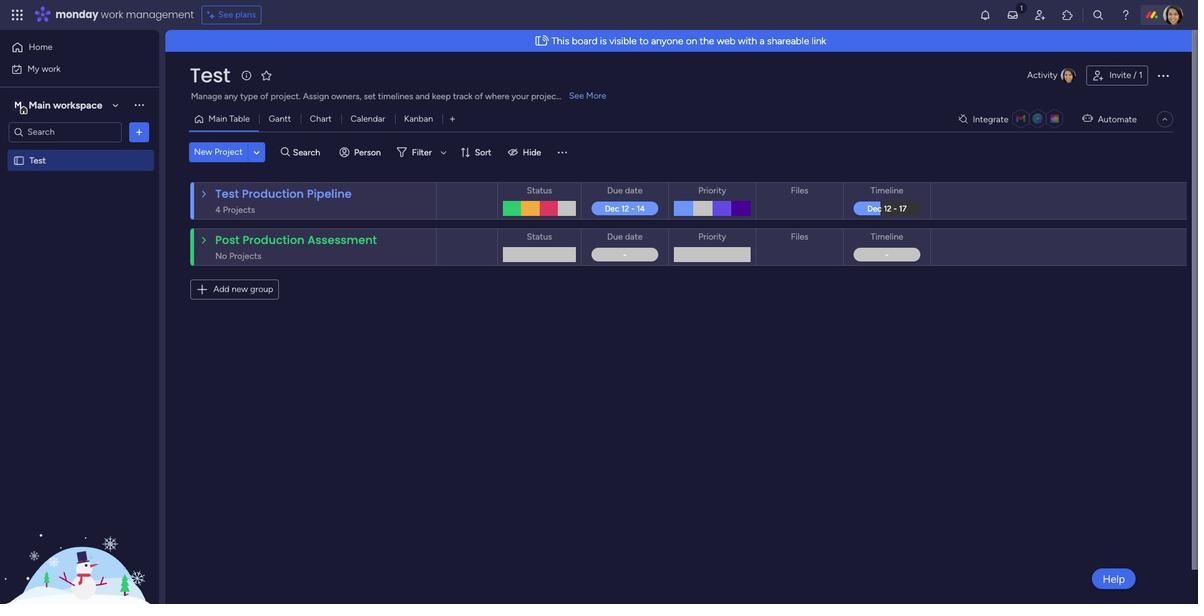 Task type: describe. For each thing, give the bounding box(es) containing it.
timelines
[[378, 91, 413, 102]]

this
[[552, 35, 570, 47]]

activity button
[[1023, 66, 1082, 86]]

gantt
[[269, 114, 291, 124]]

calendar button
[[341, 109, 395, 129]]

main workspace
[[29, 99, 102, 111]]

invite / 1 button
[[1087, 66, 1149, 86]]

new project
[[194, 147, 243, 157]]

Test Production Pipeline field
[[212, 186, 355, 202]]

priority for 1st priority field from the bottom of the page
[[699, 232, 727, 242]]

activity
[[1028, 70, 1058, 81]]

workspace options image
[[133, 99, 145, 111]]

group
[[250, 284, 274, 295]]

options image
[[1156, 68, 1171, 83]]

date for second due date field from the top of the page
[[625, 232, 643, 242]]

add view image
[[450, 115, 455, 124]]

post production assessment
[[215, 232, 377, 248]]

my work
[[27, 63, 61, 74]]

1 status from the top
[[527, 185, 552, 196]]

visible
[[610, 35, 637, 47]]

angle down image
[[254, 148, 260, 157]]

assessment
[[308, 232, 377, 248]]

integrate
[[973, 114, 1009, 125]]

due date for 2nd due date field from the bottom of the page
[[608, 185, 643, 196]]

public board image
[[13, 155, 25, 166]]

my work button
[[7, 59, 134, 79]]

automate
[[1099, 114, 1138, 125]]

filter button
[[392, 142, 451, 162]]

hide
[[523, 147, 542, 158]]

any
[[224, 91, 238, 102]]

help
[[1103, 573, 1126, 585]]

track
[[453, 91, 473, 102]]

search everything image
[[1093, 9, 1105, 21]]

1 timeline field from the top
[[868, 184, 907, 198]]

project
[[215, 147, 243, 157]]

see more link
[[568, 90, 608, 102]]

files for second files field from the bottom
[[791, 185, 809, 196]]

manage
[[191, 91, 222, 102]]

/
[[1134, 70, 1138, 81]]

test list box
[[0, 147, 159, 340]]

options image
[[133, 126, 145, 138]]

due for 2nd due date field from the bottom of the page
[[608, 185, 623, 196]]

see plans button
[[201, 6, 262, 24]]

Test field
[[187, 61, 233, 89]]

on
[[686, 35, 698, 47]]

2 status field from the top
[[524, 230, 556, 244]]

workspace
[[53, 99, 102, 111]]

1 due date field from the top
[[604, 184, 646, 198]]

2 priority field from the top
[[696, 230, 730, 244]]

work for monday
[[101, 7, 123, 22]]

see plans
[[218, 9, 256, 20]]

calendar
[[351, 114, 386, 124]]

monday work management
[[56, 7, 194, 22]]

main for main workspace
[[29, 99, 51, 111]]

help image
[[1120, 9, 1133, 21]]

new
[[194, 147, 212, 157]]

files for 2nd files field from the top of the page
[[791, 232, 809, 242]]

home
[[29, 42, 53, 52]]

the
[[700, 35, 715, 47]]

type
[[240, 91, 258, 102]]

1 files field from the top
[[788, 184, 812, 198]]

autopilot image
[[1083, 111, 1094, 127]]

show board description image
[[239, 69, 254, 82]]

inbox image
[[1007, 9, 1020, 21]]

where
[[486, 91, 510, 102]]

manage any type of project. assign owners, set timelines and keep track of where your project stands.
[[191, 91, 590, 102]]

priority for first priority field from the top of the page
[[699, 185, 727, 196]]

Search field
[[290, 144, 328, 161]]

date for 2nd due date field from the bottom of the page
[[625, 185, 643, 196]]

2 due date field from the top
[[604, 230, 646, 244]]

production for test
[[242, 186, 304, 202]]

invite
[[1110, 70, 1132, 81]]

post
[[215, 232, 240, 248]]

test inside field
[[215, 186, 239, 202]]

2 timeline field from the top
[[868, 230, 907, 244]]

chart button
[[301, 109, 341, 129]]

help button
[[1093, 569, 1136, 589]]

management
[[126, 7, 194, 22]]

1
[[1140, 70, 1143, 81]]

plans
[[235, 9, 256, 20]]

main table
[[209, 114, 250, 124]]

dapulse integrations image
[[959, 115, 968, 124]]

v2 search image
[[281, 145, 290, 159]]

james peterson image
[[1164, 5, 1184, 25]]

project
[[531, 91, 560, 102]]

main for main table
[[209, 114, 227, 124]]

workspace selection element
[[12, 98, 104, 114]]

anyone
[[652, 35, 684, 47]]

a
[[760, 35, 765, 47]]

home button
[[7, 37, 134, 57]]



Task type: vqa. For each thing, say whether or not it's contained in the screenshot.
Public board "icon"
yes



Task type: locate. For each thing, give the bounding box(es) containing it.
apps image
[[1062, 9, 1075, 21]]

2 due date from the top
[[608, 232, 643, 242]]

option
[[0, 149, 159, 152]]

1 vertical spatial status
[[527, 232, 552, 242]]

monday
[[56, 7, 98, 22]]

pipeline
[[307, 186, 352, 202]]

test
[[190, 61, 230, 89], [29, 155, 46, 166], [215, 186, 239, 202]]

more
[[587, 91, 607, 101]]

1 date from the top
[[625, 185, 643, 196]]

keep
[[432, 91, 451, 102]]

add to favorites image
[[260, 69, 273, 81]]

shareable
[[768, 35, 810, 47]]

your
[[512, 91, 529, 102]]

my
[[27, 63, 39, 74]]

1 horizontal spatial see
[[569, 91, 584, 101]]

0 vertical spatial files field
[[788, 184, 812, 198]]

2 status from the top
[[527, 232, 552, 242]]

2 timeline from the top
[[871, 232, 904, 242]]

0 vertical spatial priority field
[[696, 184, 730, 198]]

new project button
[[189, 142, 248, 162]]

and
[[416, 91, 430, 102]]

Status field
[[524, 184, 556, 198], [524, 230, 556, 244]]

2 due from the top
[[608, 232, 623, 242]]

1 due from the top
[[608, 185, 623, 196]]

Files field
[[788, 184, 812, 198], [788, 230, 812, 244]]

1 vertical spatial work
[[42, 63, 61, 74]]

1 vertical spatial due date
[[608, 232, 643, 242]]

0 vertical spatial test
[[190, 61, 230, 89]]

set
[[364, 91, 376, 102]]

1 image
[[1017, 1, 1028, 15]]

1 vertical spatial timeline field
[[868, 230, 907, 244]]

Due date field
[[604, 184, 646, 198], [604, 230, 646, 244]]

stands.
[[562, 91, 590, 102]]

production for post
[[243, 232, 305, 248]]

Search in workspace field
[[26, 125, 104, 139]]

1 files from the top
[[791, 185, 809, 196]]

new
[[232, 284, 248, 295]]

0 vertical spatial main
[[29, 99, 51, 111]]

production down v2 search image
[[242, 186, 304, 202]]

select product image
[[11, 9, 24, 21]]

lottie animation image
[[0, 478, 159, 604]]

invite / 1
[[1110, 70, 1143, 81]]

workspace image
[[12, 98, 24, 112]]

0 vertical spatial work
[[101, 7, 123, 22]]

table
[[229, 114, 250, 124]]

1 priority from the top
[[699, 185, 727, 196]]

priority
[[699, 185, 727, 196], [699, 232, 727, 242]]

0 vertical spatial status field
[[524, 184, 556, 198]]

1 vertical spatial production
[[243, 232, 305, 248]]

sort button
[[455, 142, 499, 162]]

web
[[717, 35, 736, 47]]

1 vertical spatial see
[[569, 91, 584, 101]]

1 vertical spatial priority field
[[696, 230, 730, 244]]

1 priority field from the top
[[696, 184, 730, 198]]

0 vertical spatial due
[[608, 185, 623, 196]]

0 vertical spatial production
[[242, 186, 304, 202]]

files
[[791, 185, 809, 196], [791, 232, 809, 242]]

owners,
[[331, 91, 362, 102]]

see inside "button"
[[218, 9, 233, 20]]

0 horizontal spatial work
[[42, 63, 61, 74]]

m
[[14, 100, 22, 110]]

1 vertical spatial main
[[209, 114, 227, 124]]

see for see more
[[569, 91, 584, 101]]

test right public board icon
[[29, 155, 46, 166]]

1 vertical spatial date
[[625, 232, 643, 242]]

test inside list box
[[29, 155, 46, 166]]

add new group button
[[190, 280, 279, 300]]

main inside button
[[209, 114, 227, 124]]

kanban button
[[395, 109, 443, 129]]

work for my
[[42, 63, 61, 74]]

2 date from the top
[[625, 232, 643, 242]]

notifications image
[[980, 9, 992, 21]]

add
[[214, 284, 230, 295]]

2 files from the top
[[791, 232, 809, 242]]

work inside button
[[42, 63, 61, 74]]

to
[[640, 35, 649, 47]]

gantt button
[[259, 109, 301, 129]]

person
[[354, 147, 381, 158]]

2 priority from the top
[[699, 232, 727, 242]]

see
[[218, 9, 233, 20], [569, 91, 584, 101]]

1 horizontal spatial work
[[101, 7, 123, 22]]

test up manage
[[190, 61, 230, 89]]

1 timeline from the top
[[871, 185, 904, 196]]

production right post
[[243, 232, 305, 248]]

main right workspace icon
[[29, 99, 51, 111]]

Timeline field
[[868, 184, 907, 198], [868, 230, 907, 244]]

0 vertical spatial timeline
[[871, 185, 904, 196]]

1 status field from the top
[[524, 184, 556, 198]]

0 vertical spatial timeline field
[[868, 184, 907, 198]]

link
[[812, 35, 827, 47]]

due date
[[608, 185, 643, 196], [608, 232, 643, 242]]

1 due date from the top
[[608, 185, 643, 196]]

add new group
[[214, 284, 274, 295]]

2 vertical spatial test
[[215, 186, 239, 202]]

is
[[600, 35, 607, 47]]

due date for second due date field from the top of the page
[[608, 232, 643, 242]]

2 files field from the top
[[788, 230, 812, 244]]

due
[[608, 185, 623, 196], [608, 232, 623, 242]]

1 vertical spatial test
[[29, 155, 46, 166]]

see more
[[569, 91, 607, 101]]

timeline for second timeline field
[[871, 232, 904, 242]]

1 vertical spatial files
[[791, 232, 809, 242]]

2 of from the left
[[475, 91, 483, 102]]

Priority field
[[696, 184, 730, 198], [696, 230, 730, 244]]

see left plans
[[218, 9, 233, 20]]

main inside workspace selection element
[[29, 99, 51, 111]]

hide button
[[503, 142, 549, 162]]

person button
[[334, 142, 389, 162]]

timeline
[[871, 185, 904, 196], [871, 232, 904, 242]]

0 horizontal spatial see
[[218, 9, 233, 20]]

arrow down image
[[436, 145, 451, 160]]

with
[[739, 35, 758, 47]]

assign
[[303, 91, 329, 102]]

1 horizontal spatial of
[[475, 91, 483, 102]]

of
[[260, 91, 269, 102], [475, 91, 483, 102]]

1 vertical spatial files field
[[788, 230, 812, 244]]

1 vertical spatial due date field
[[604, 230, 646, 244]]

work
[[101, 7, 123, 22], [42, 63, 61, 74]]

0 vertical spatial see
[[218, 9, 233, 20]]

test production pipeline
[[215, 186, 352, 202]]

1 vertical spatial priority
[[699, 232, 727, 242]]

test down project
[[215, 186, 239, 202]]

of right type
[[260, 91, 269, 102]]

0 horizontal spatial main
[[29, 99, 51, 111]]

0 vertical spatial files
[[791, 185, 809, 196]]

main left table
[[209, 114, 227, 124]]

due for second due date field from the top of the page
[[608, 232, 623, 242]]

1 horizontal spatial main
[[209, 114, 227, 124]]

of right track
[[475, 91, 483, 102]]

lottie animation element
[[0, 478, 159, 604]]

0 vertical spatial date
[[625, 185, 643, 196]]

0 vertical spatial priority
[[699, 185, 727, 196]]

project.
[[271, 91, 301, 102]]

sort
[[475, 147, 492, 158]]

work right my
[[42, 63, 61, 74]]

production
[[242, 186, 304, 202], [243, 232, 305, 248]]

1 of from the left
[[260, 91, 269, 102]]

collapse board header image
[[1161, 114, 1171, 124]]

this  board is visible to anyone on the web with a shareable link
[[552, 35, 827, 47]]

kanban
[[404, 114, 433, 124]]

menu image
[[557, 146, 569, 159]]

board
[[572, 35, 598, 47]]

invite members image
[[1035, 9, 1047, 21]]

0 vertical spatial due date field
[[604, 184, 646, 198]]

timeline for 2nd timeline field from the bottom
[[871, 185, 904, 196]]

1 vertical spatial status field
[[524, 230, 556, 244]]

animation image
[[531, 31, 552, 51]]

see left the more
[[569, 91, 584, 101]]

Post Production Assessment field
[[212, 232, 380, 249]]

main table button
[[189, 109, 259, 129]]

filter
[[412, 147, 432, 158]]

chart
[[310, 114, 332, 124]]

0 vertical spatial status
[[527, 185, 552, 196]]

1 vertical spatial timeline
[[871, 232, 904, 242]]

0 horizontal spatial of
[[260, 91, 269, 102]]

status
[[527, 185, 552, 196], [527, 232, 552, 242]]

1 vertical spatial due
[[608, 232, 623, 242]]

main
[[29, 99, 51, 111], [209, 114, 227, 124]]

work right monday
[[101, 7, 123, 22]]

see for see plans
[[218, 9, 233, 20]]

0 vertical spatial due date
[[608, 185, 643, 196]]



